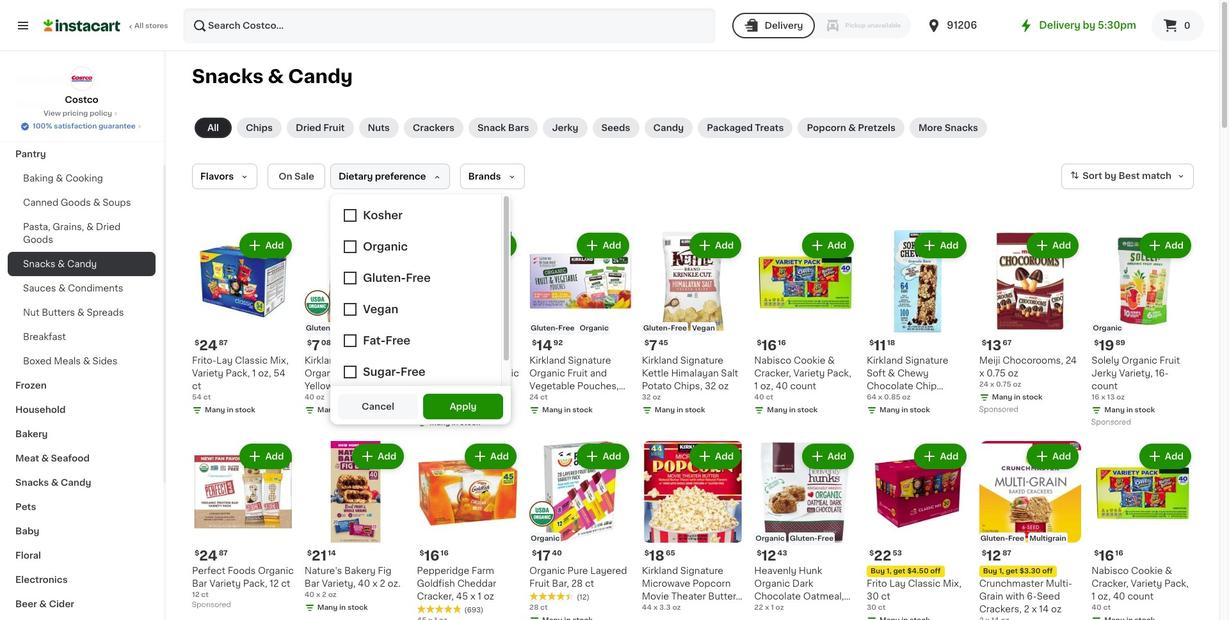 Task type: locate. For each thing, give the bounding box(es) containing it.
0 vertical spatial classic
[[235, 356, 268, 365]]

kirkland signature organic fruit and vegetable pouches, variety pack, 3.17 oz, 24 ct
[[529, 356, 622, 417]]

foods
[[228, 567, 256, 576]]

1 horizontal spatial 45
[[659, 340, 668, 347]]

1 vertical spatial 2
[[322, 592, 326, 599]]

candy right seeds at the top of the page
[[653, 124, 684, 133]]

1 horizontal spatial nabisco cookie & cracker, variety pack, 1 oz, 40 count 40 ct
[[1092, 567, 1189, 612]]

kirkland down "$ 7 08"
[[305, 356, 341, 365]]

butters
[[42, 309, 75, 318]]

kettle
[[642, 369, 669, 378]]

sponsored badge image for 13
[[979, 407, 1018, 414]]

all left chips
[[207, 124, 219, 133]]

mix, inside frito lay classic mix, 30 ct 30 ct
[[943, 580, 962, 589]]

2 64 from the top
[[867, 408, 879, 417]]

sponsored badge image down solely organic fruit jerky variety, 16- count 16 x 13 oz
[[1092, 419, 1130, 427]]

classic for pack,
[[235, 356, 268, 365]]

32 down potato
[[642, 394, 651, 401]]

frito
[[867, 580, 887, 589]]

free up "hunk"
[[818, 536, 834, 543]]

ct inside organic pure layered fruit bar, 28 ct
[[585, 580, 594, 589]]

pricing
[[63, 110, 88, 117]]

organic inside kirkland signature organic fruit and vegetable pouches, variety pack, 3.17 oz, 24 ct
[[529, 369, 565, 378]]

1 horizontal spatial 0.85
[[929, 395, 950, 404]]

13 down solely
[[1107, 394, 1115, 401]]

0.85 down the chip
[[929, 395, 950, 404]]

many for $ 11 18
[[880, 407, 900, 414]]

delivery by 5:30pm
[[1039, 20, 1136, 30]]

kirkland up the kettle
[[642, 356, 678, 365]]

2 buy from the left
[[983, 569, 997, 576]]

gluten- up $ 14 92
[[531, 325, 558, 332]]

popcorn up butter,
[[693, 580, 731, 589]]

heavenly hunk organic dark chocolate oatmeal, 22 oz
[[754, 567, 844, 615]]

apply button
[[423, 394, 503, 420]]

delivery inside button
[[765, 21, 803, 30]]

best match
[[1119, 172, 1172, 181]]

1 vertical spatial cracker,
[[1092, 580, 1129, 589]]

0 horizontal spatial all
[[134, 22, 144, 29]]

get for 22
[[893, 569, 906, 576]]

service type group
[[733, 13, 911, 38]]

$ 24 87 up frito-
[[195, 339, 228, 353]]

0 vertical spatial 13
[[987, 339, 1001, 353]]

18 left 65
[[649, 550, 665, 564]]

beverages
[[15, 125, 64, 134]]

45 up (693)
[[456, 593, 468, 602]]

0 horizontal spatial classic
[[235, 356, 268, 365]]

1 get from the left
[[893, 569, 906, 576]]

2 7 from the left
[[649, 339, 657, 353]]

40
[[776, 382, 788, 391], [305, 394, 314, 401], [754, 394, 764, 401], [335, 395, 348, 404], [552, 551, 562, 558], [358, 580, 370, 589], [305, 592, 314, 599], [1113, 593, 1125, 602], [1092, 605, 1102, 612]]

1, for 12
[[999, 569, 1004, 576]]

stock for $ 7 45
[[685, 407, 705, 414]]

item badge image
[[305, 291, 330, 316]]

cracker, down goldfish
[[417, 593, 454, 602]]

variety, left 16-
[[1119, 369, 1153, 378]]

by for delivery
[[1083, 20, 1096, 30]]

snacks & candy link up sauces & condiments at the left top of the page
[[8, 252, 156, 277]]

signature inside 'kirkland signature kettle himalayan salt potato chips, 32 oz 32 oz'
[[680, 356, 723, 365]]

kirkland for 18
[[642, 567, 678, 576]]

45 inside $ 7 45
[[659, 340, 668, 347]]

flavors
[[200, 172, 234, 181]]

buy inside product group
[[871, 569, 885, 576]]

signature up and
[[568, 356, 611, 365]]

ct
[[192, 382, 201, 391], [203, 394, 211, 401], [540, 394, 548, 401], [766, 394, 773, 401], [543, 408, 552, 417], [881, 408, 890, 417], [281, 580, 290, 589], [585, 580, 594, 589], [201, 592, 209, 599], [881, 593, 890, 602], [540, 605, 548, 612], [878, 605, 886, 612], [1103, 605, 1111, 612]]

lay for pack,
[[216, 356, 233, 365]]

many for $ 19 89
[[1105, 407, 1125, 414]]

1 horizontal spatial nabisco
[[1092, 567, 1129, 576]]

$ inside $ 17 40
[[532, 551, 537, 558]]

organic up yellow
[[305, 369, 340, 378]]

1 off from the left
[[930, 569, 941, 576]]

$ 18 65
[[644, 550, 675, 564]]

frozen
[[15, 382, 47, 391]]

pasta, grains, & dried goods
[[23, 223, 121, 245]]

1, up crunchmaster on the bottom of the page
[[999, 569, 1004, 576]]

14 down seed
[[1039, 606, 1049, 615]]

dietary preference
[[339, 172, 426, 181]]

multigrain
[[1030, 536, 1066, 543]]

2 snacks & candy link from the top
[[8, 471, 156, 496]]

meat & seafood link
[[8, 447, 156, 471]]

0 vertical spatial goods
[[61, 198, 91, 207]]

off up multi-
[[1042, 569, 1053, 576]]

1 vertical spatial 54
[[192, 394, 202, 401]]

1 vertical spatial nabisco
[[1092, 567, 1129, 576]]

2 1, from the left
[[999, 569, 1004, 576]]

all left stores at the left top
[[134, 22, 144, 29]]

bar inside perfect foods organic bar variety pack, 12 ct 12 ct
[[192, 580, 207, 589]]

1 inside frito-lay classic mix, variety pack, 1 oz, 54 ct 54 ct
[[252, 369, 256, 378]]

organic inside snack factory organic pretzel crisps, 28 oz
[[483, 369, 519, 378]]

many in stock for $ 21 14
[[317, 605, 368, 612]]

snack inside snack factory organic pretzel crisps, 28 oz
[[417, 369, 444, 378]]

electronics link
[[8, 568, 156, 593]]

signature inside "kirkland signature organic white & yellow corn tortilla chips, 40 oz"
[[343, 356, 386, 365]]

2 vertical spatial 14
[[1039, 606, 1049, 615]]

1 bar from the left
[[192, 580, 207, 589]]

bar down perfect
[[192, 580, 207, 589]]

1 horizontal spatial get
[[1006, 569, 1018, 576]]

dried down soups
[[96, 223, 121, 232]]

sponsored badge image for 19
[[1092, 419, 1130, 427]]

gluten- for kirkland signature organic fruit and vegetable pouches, variety pack, 3.17 oz, 24 ct
[[531, 325, 558, 332]]

variety, inside nature's bakery fig bar variety, 40 x 2 oz. 40 x 2 oz
[[322, 580, 356, 589]]

2 get from the left
[[1006, 569, 1018, 576]]

& inside "beer & cider" link
[[39, 600, 47, 609]]

lay inside frito lay classic mix, 30 ct 30 ct
[[889, 580, 906, 589]]

off for 22
[[930, 569, 941, 576]]

nut butters & spreads
[[23, 309, 124, 318]]

snacks down meat
[[15, 479, 49, 488]]

0 horizontal spatial nabisco cookie & cracker, variety pack, 1 oz, 40 count 40 ct
[[754, 356, 851, 401]]

organic down $ 17 40
[[529, 567, 565, 576]]

64
[[867, 394, 876, 401], [867, 408, 879, 417]]

& inside kirkland signature soft & chewy chocolate chip granola bars, 0.85 oz, 64 ct
[[888, 369, 895, 378]]

1 vertical spatial classic
[[908, 580, 941, 589]]

floral
[[15, 552, 41, 561]]

classic
[[235, 356, 268, 365], [908, 580, 941, 589]]

organic inside "kirkland signature organic white & yellow corn tortilla chips, 40 oz"
[[305, 369, 340, 378]]

28 oz
[[417, 407, 436, 414]]

fig
[[378, 567, 392, 576]]

gluten- for crunchmaster multi- grain with 6-seed crackers, 2 x 14 oz
[[981, 536, 1008, 543]]

2 off from the left
[[1042, 569, 1053, 576]]

boxed meals & sides link
[[8, 350, 156, 374]]

kirkland signature microwave popcorn movie theater butter, 44 x 3.3 oz
[[642, 567, 738, 615]]

2 down nature's
[[322, 592, 326, 599]]

dietary preference button
[[330, 164, 450, 189]]

best
[[1119, 172, 1140, 181]]

30
[[867, 593, 879, 602], [867, 605, 876, 612]]

0 vertical spatial variety,
[[1119, 369, 1153, 378]]

$ 24 87
[[195, 339, 228, 353], [195, 550, 228, 564]]

chips, down himalayan
[[674, 382, 702, 391]]

87 up perfect
[[219, 551, 228, 558]]

1 vertical spatial 30
[[867, 605, 876, 612]]

buy up frito
[[871, 569, 885, 576]]

candy down seafood
[[61, 479, 91, 488]]

0 vertical spatial 14
[[537, 339, 552, 353]]

many for $ 7 08
[[317, 407, 338, 414]]

snacks & candy down meat & seafood
[[15, 479, 91, 488]]

view pricing policy
[[43, 110, 112, 117]]

28 down pretzel
[[417, 407, 426, 414]]

dried up the sale
[[296, 124, 321, 133]]

variety, inside solely organic fruit jerky variety, 16- count 16 x 13 oz
[[1119, 369, 1153, 378]]

45 inside pepperidge farm goldfish cheddar cracker, 45 x 1 oz
[[456, 593, 468, 602]]

signature for 11
[[905, 356, 948, 365]]

1 vertical spatial variety,
[[322, 580, 356, 589]]

product group containing 17
[[529, 442, 632, 621]]

x inside solely organic fruit jerky variety, 16- count 16 x 13 oz
[[1101, 394, 1105, 401]]

kirkland inside "kirkland signature organic white & yellow corn tortilla chips, 40 oz"
[[305, 356, 341, 365]]

14 left 92
[[537, 339, 552, 353]]

buy 1, get $3.30 off
[[983, 569, 1053, 576]]

1 horizontal spatial sponsored badge image
[[979, 407, 1018, 414]]

0 vertical spatial snacks & candy link
[[8, 252, 156, 277]]

classic inside frito-lay classic mix, variety pack, 1 oz, 54 ct 54 ct
[[235, 356, 268, 365]]

$ inside "$ 7 08"
[[307, 340, 312, 347]]

kirkland up "microwave"
[[642, 567, 678, 576]]

signature inside kirkland signature organic fruit and vegetable pouches, variety pack, 3.17 oz, 24 ct
[[568, 356, 611, 365]]

0 vertical spatial nabisco cookie & cracker, variety pack, 1 oz, 40 count 40 ct
[[754, 356, 851, 401]]

$ inside $ 14 92
[[532, 340, 537, 347]]

breakfast
[[23, 333, 66, 342]]

2 horizontal spatial count
[[1128, 593, 1154, 602]]

1 1, from the left
[[887, 569, 892, 576]]

oz inside heavenly hunk organic dark chocolate oatmeal, 22 oz
[[768, 606, 778, 615]]

1 horizontal spatial 1,
[[999, 569, 1004, 576]]

goods down baking & cooking link
[[61, 198, 91, 207]]

& inside meat & seafood link
[[41, 455, 49, 463]]

1 horizontal spatial cookie
[[1131, 567, 1163, 576]]

bar inside nature's bakery fig bar variety, 40 x 2 oz. 40 x 2 oz
[[305, 580, 320, 589]]

64 down granola
[[867, 408, 879, 417]]

1 vertical spatial by
[[1105, 172, 1116, 181]]

snack left "bars"
[[478, 124, 506, 133]]

in for $ 24 87
[[227, 407, 233, 414]]

cracker, right the salt
[[754, 369, 791, 378]]

0 vertical spatial snack
[[478, 124, 506, 133]]

7 for kirkland signature organic white & yellow corn tortilla chips, 40 oz
[[312, 339, 320, 353]]

0 vertical spatial jerky
[[552, 124, 578, 133]]

off right the $4.50
[[930, 569, 941, 576]]

oz, inside frito-lay classic mix, variety pack, 1 oz, 54 ct 54 ct
[[258, 369, 271, 378]]

organic up 17
[[531, 536, 560, 543]]

sponsored badge image
[[979, 407, 1018, 414], [1092, 419, 1130, 427], [192, 602, 231, 610]]

bakery inside nature's bakery fig bar variety, 40 x 2 oz. 40 x 2 oz
[[344, 567, 376, 576]]

1 buy from the left
[[871, 569, 885, 576]]

chewy
[[897, 369, 929, 378]]

1 horizontal spatial bar
[[305, 580, 320, 589]]

stock for $ 11 18
[[910, 407, 930, 414]]

product group containing 18
[[642, 442, 744, 615]]

in for $ 21 14
[[339, 605, 346, 612]]

1 vertical spatial 13
[[1107, 394, 1115, 401]]

1 horizontal spatial chocolate
[[867, 382, 913, 391]]

pack, inside kirkland signature organic fruit and vegetable pouches, variety pack, 3.17 oz, 24 ct
[[563, 395, 587, 404]]

1 vertical spatial jerky
[[1092, 369, 1117, 378]]

1 horizontal spatial buy
[[983, 569, 997, 576]]

1 vertical spatial bakery
[[344, 567, 376, 576]]

nature's bakery fig bar variety, 40 x 2 oz. 40 x 2 oz
[[305, 567, 401, 599]]

Best match Sort by field
[[1062, 164, 1194, 189]]

stock for $ 24 87
[[235, 407, 255, 414]]

& inside boxed meals & sides link
[[83, 357, 90, 366]]

2 vertical spatial snacks & candy
[[15, 479, 91, 488]]

chips
[[246, 124, 273, 133]]

0 horizontal spatial jerky
[[552, 124, 578, 133]]

more snacks link
[[910, 118, 987, 138]]

gluten- up $ 7 45
[[643, 325, 671, 332]]

bar for variety,
[[305, 580, 320, 589]]

1 vertical spatial all
[[207, 124, 219, 133]]

22 x 1 oz
[[754, 605, 784, 612]]

64 inside kirkland signature soft & chewy chocolate chip granola bars, 0.85 oz, 64 ct
[[867, 408, 879, 417]]

0 vertical spatial sponsored badge image
[[979, 407, 1018, 414]]

0 vertical spatial lay
[[216, 356, 233, 365]]

1 vertical spatial chocolate
[[754, 593, 801, 602]]

organic right factory
[[483, 369, 519, 378]]

1 vertical spatial 14
[[328, 551, 336, 558]]

oatmeal,
[[803, 593, 844, 602]]

$ 24 87 up perfect
[[195, 550, 228, 564]]

0 vertical spatial 64
[[867, 394, 876, 401]]

7 for kirkland signature kettle himalayan salt potato chips, 32 oz
[[649, 339, 657, 353]]

sponsored badge image down perfect
[[192, 602, 231, 610]]

soft
[[867, 369, 886, 378]]

None search field
[[183, 8, 716, 44]]

28 down pure on the bottom of the page
[[571, 580, 583, 589]]

chips, down yellow
[[305, 395, 333, 404]]

1 horizontal spatial off
[[1042, 569, 1053, 576]]

variety inside kirkland signature organic fruit and vegetable pouches, variety pack, 3.17 oz, 24 ct
[[529, 395, 561, 404]]

frito lay classic mix, 30 ct 30 ct
[[867, 580, 962, 612]]

1 vertical spatial nabisco cookie & cracker, variety pack, 1 oz, 40 count 40 ct
[[1092, 567, 1189, 612]]

28 right crisps,
[[484, 382, 495, 391]]

organic down heavenly at the right of page
[[754, 580, 790, 589]]

snack up pretzel
[[417, 369, 444, 378]]

28 down 17
[[529, 605, 539, 612]]

butter,
[[708, 593, 738, 602]]

fruit left bar,
[[529, 580, 550, 589]]

2 inside crunchmaster multi- grain with 6-seed crackers, 2 x 14 oz
[[1024, 606, 1030, 615]]

1 horizontal spatial all
[[207, 124, 219, 133]]

2 horizontal spatial cracker,
[[1092, 580, 1129, 589]]

x inside kirkland signature microwave popcorn movie theater butter, 44 x 3.3 oz
[[656, 606, 661, 615]]

many in stock for $ 7 45
[[655, 407, 705, 414]]

packaged
[[707, 124, 753, 133]]

by left 5:30pm at the top
[[1083, 20, 1096, 30]]

many in stock for $ 7 08
[[317, 407, 368, 414]]

2 44 from the top
[[642, 606, 654, 615]]

6-
[[1027, 593, 1037, 602]]

1 horizontal spatial by
[[1105, 172, 1116, 181]]

1 inside pepperidge farm goldfish cheddar cracker, 45 x 1 oz
[[478, 593, 481, 602]]

0 horizontal spatial dried
[[96, 223, 121, 232]]

mix, inside frito-lay classic mix, variety pack, 1 oz, 54 ct 54 ct
[[270, 356, 289, 365]]

free up 92
[[558, 325, 575, 332]]

signature up himalayan
[[680, 356, 723, 365]]

0 horizontal spatial lay
[[216, 356, 233, 365]]

$ inside $ 22 53
[[869, 551, 874, 558]]

organic up "vegetable" at left
[[529, 369, 565, 378]]

12
[[762, 550, 776, 564], [987, 550, 1001, 564], [270, 580, 279, 589], [192, 592, 200, 599]]

0 vertical spatial all
[[134, 22, 144, 29]]

popcorn left pretzels
[[807, 124, 846, 133]]

0 horizontal spatial goods
[[23, 236, 53, 245]]

kirkland inside kirkland signature microwave popcorn movie theater butter, 44 x 3.3 oz
[[642, 567, 678, 576]]

1 vertical spatial dried
[[96, 223, 121, 232]]

goods down pasta,
[[23, 236, 53, 245]]

24 up frito-
[[199, 339, 217, 353]]

87 for frito-lay classic mix, variety pack, 1 oz, 54 ct
[[219, 340, 228, 347]]

snack for snack bars
[[478, 124, 506, 133]]

$ 24 87 for perfect foods organic bar variety pack, 12 ct
[[195, 550, 228, 564]]

off
[[930, 569, 941, 576], [1042, 569, 1053, 576]]

44 inside kirkland signature microwave popcorn movie theater butter, 44 x 3.3 oz
[[642, 606, 654, 615]]

by inside delivery by 5:30pm link
[[1083, 20, 1096, 30]]

kirkland down $ 14 92
[[529, 356, 566, 365]]

sauces
[[23, 284, 56, 293]]

popcorn & pretzels
[[807, 124, 896, 133]]

0 horizontal spatial 0.85
[[884, 394, 901, 401]]

in for $ 7 08
[[339, 407, 346, 414]]

nabisco
[[754, 356, 792, 365], [1092, 567, 1129, 576]]

28 inside snack factory organic pretzel crisps, 28 oz
[[484, 382, 495, 391]]

sauces & condiments link
[[8, 277, 156, 301]]

1 horizontal spatial bakery
[[344, 567, 376, 576]]

x inside pepperidge farm goldfish cheddar cracker, 45 x 1 oz
[[470, 593, 475, 602]]

add
[[265, 241, 284, 250], [378, 241, 396, 250], [490, 241, 509, 250], [603, 241, 621, 250], [715, 241, 734, 250], [828, 241, 846, 250], [940, 241, 959, 250], [1053, 241, 1071, 250], [1165, 241, 1184, 250], [265, 452, 284, 461], [378, 452, 396, 461], [490, 452, 509, 461], [603, 452, 621, 461], [715, 452, 734, 461], [828, 452, 846, 461], [940, 452, 959, 461], [1053, 452, 1071, 461], [1165, 452, 1184, 461]]

24 down 24 ct
[[529, 408, 541, 417]]

2 bar from the left
[[305, 580, 320, 589]]

1 horizontal spatial jerky
[[1092, 369, 1117, 378]]

classic inside frito lay classic mix, 30 ct 30 ct
[[908, 580, 941, 589]]

chocolate up 22 x 1 oz
[[754, 593, 801, 602]]

87 up frito-lay classic mix, variety pack, 1 oz, 54 ct 54 ct at the bottom left of page
[[219, 340, 228, 347]]

pack, inside perfect foods organic bar variety pack, 12 ct 12 ct
[[243, 580, 267, 589]]

0 vertical spatial chips,
[[674, 382, 702, 391]]

1 horizontal spatial popcorn
[[807, 124, 846, 133]]

24 left solely
[[1066, 356, 1077, 365]]

0 horizontal spatial off
[[930, 569, 941, 576]]

kirkland inside kirkland signature organic fruit and vegetable pouches, variety pack, 3.17 oz, 24 ct
[[529, 356, 566, 365]]

sponsored badge image down meiji chocorooms, 24 x 0.75 oz 24 x 0.75 oz at the right of the page
[[979, 407, 1018, 414]]

many for $ 21 14
[[317, 605, 338, 612]]

stock for $ 14 92
[[572, 407, 593, 414]]

1 vertical spatial $ 24 87
[[195, 550, 228, 564]]

0 horizontal spatial by
[[1083, 20, 1096, 30]]

1 horizontal spatial snack
[[478, 124, 506, 133]]

0 horizontal spatial bar
[[192, 580, 207, 589]]

get
[[893, 569, 906, 576], [1006, 569, 1018, 576]]

product group
[[192, 230, 294, 418], [305, 230, 407, 418], [417, 230, 519, 431], [529, 230, 632, 418], [642, 230, 744, 418], [754, 230, 857, 418], [867, 230, 969, 418], [979, 230, 1081, 417], [1092, 230, 1194, 430], [192, 442, 294, 613], [305, 442, 407, 617], [417, 442, 519, 621], [529, 442, 632, 621], [642, 442, 744, 615], [754, 442, 857, 615], [867, 442, 969, 621], [979, 442, 1081, 621], [1092, 442, 1194, 621]]

1 horizontal spatial lay
[[889, 580, 906, 589]]

1 horizontal spatial goods
[[61, 198, 91, 207]]

signature up "white"
[[343, 356, 386, 365]]

organic up 16-
[[1122, 356, 1157, 365]]

chocolate up 64 x 0.85 oz
[[867, 382, 913, 391]]

candy up sauces & condiments link
[[67, 260, 97, 269]]

& inside "kirkland signature organic white & yellow corn tortilla chips, 40 oz"
[[371, 369, 378, 378]]

pets link
[[8, 496, 156, 520]]

1 vertical spatial snacks & candy
[[23, 260, 97, 269]]

on sale
[[279, 172, 314, 181]]

0 horizontal spatial chips,
[[305, 395, 333, 404]]

0 horizontal spatial get
[[893, 569, 906, 576]]

oz, inside kirkland signature soft & chewy chocolate chip granola bars, 0.85 oz, 64 ct
[[952, 395, 965, 404]]

0 button
[[1152, 10, 1204, 41]]

$ 12 87
[[982, 550, 1011, 564]]

signature for 7
[[343, 356, 386, 365]]

cracker, right multi-
[[1092, 580, 1129, 589]]

0 vertical spatial 30
[[867, 593, 879, 602]]

11
[[874, 339, 886, 353]]

all for all
[[207, 124, 219, 133]]

stock
[[1022, 394, 1043, 401], [235, 407, 255, 414], [572, 407, 593, 414], [910, 407, 930, 414], [348, 407, 368, 414], [685, 407, 705, 414], [797, 407, 818, 414], [1135, 407, 1155, 414], [460, 420, 480, 427], [348, 605, 368, 612]]

1 vertical spatial snacks & candy link
[[8, 471, 156, 496]]

& inside the nut butters & spreads link
[[77, 309, 84, 318]]

lay for ct
[[889, 580, 906, 589]]

breakfast link
[[8, 325, 156, 350]]

lay inside frito-lay classic mix, variety pack, 1 oz, 54 ct 54 ct
[[216, 356, 233, 365]]

64 down "soft"
[[867, 394, 876, 401]]

grain
[[979, 593, 1003, 602]]

buy down $ 12 87
[[983, 569, 997, 576]]

microwave
[[642, 580, 690, 589]]

bar for variety
[[192, 580, 207, 589]]

2 $ 24 87 from the top
[[195, 550, 228, 564]]

with
[[1006, 593, 1025, 602]]

organic right foods
[[258, 567, 294, 576]]

0 horizontal spatial 7
[[312, 339, 320, 353]]

all link
[[195, 118, 232, 138]]

gluten- up $ 12 87
[[981, 536, 1008, 543]]

off for 12
[[1042, 569, 1053, 576]]

0 vertical spatial 45
[[659, 340, 668, 347]]

45 down gluten-free vegan
[[659, 340, 668, 347]]

kirkland for 7
[[305, 356, 341, 365]]

1, down $ 22 53
[[887, 569, 892, 576]]

variety, down nature's
[[322, 580, 356, 589]]

ct inside kirkland signature soft & chewy chocolate chip granola bars, 0.85 oz, 64 ct
[[881, 408, 890, 417]]

jerky inside solely organic fruit jerky variety, 16- count 16 x 13 oz
[[1092, 369, 1117, 378]]

oz,
[[258, 369, 271, 378], [760, 382, 773, 391], [608, 395, 622, 404], [952, 395, 965, 404], [1098, 593, 1111, 602]]

canned goods & soups link
[[8, 191, 156, 215]]

frozen link
[[8, 374, 156, 398]]

snacks & candy up sauces & condiments at the left top of the page
[[23, 260, 97, 269]]

ct inside kirkland signature organic fruit and vegetable pouches, variety pack, 3.17 oz, 24 ct
[[543, 408, 552, 417]]

snacks & candy up chips
[[192, 67, 353, 86]]

1 vertical spatial lay
[[889, 580, 906, 589]]

apply
[[450, 403, 477, 412]]

0 vertical spatial mix,
[[270, 356, 289, 365]]

1 7 from the left
[[312, 339, 320, 353]]

1 snacks & candy link from the top
[[8, 252, 156, 277]]

many in stock for $ 13 67
[[992, 394, 1043, 401]]

1 horizontal spatial delivery
[[1039, 20, 1081, 30]]

1 horizontal spatial cracker,
[[754, 369, 791, 378]]

chips, inside "kirkland signature organic white & yellow corn tortilla chips, 40 oz"
[[305, 395, 333, 404]]

fruit inside solely organic fruit jerky variety, 16- count 16 x 13 oz
[[1160, 356, 1180, 365]]

91206
[[947, 20, 977, 30]]

kirkland for 14
[[529, 356, 566, 365]]

2 down 6-
[[1024, 606, 1030, 615]]

oz inside pepperidge farm goldfish cheddar cracker, 45 x 1 oz
[[484, 593, 494, 602]]

dried fruit link
[[287, 118, 354, 138]]

1 horizontal spatial 13
[[1107, 394, 1115, 401]]

1 $ 24 87 from the top
[[195, 339, 228, 353]]

free up $ 12 87
[[1008, 536, 1024, 543]]

16 inside solely organic fruit jerky variety, 16- count 16 x 13 oz
[[1092, 394, 1100, 401]]

13 left 67
[[987, 339, 1001, 353]]

pepperidge
[[417, 567, 469, 576]]

0 vertical spatial $ 24 87
[[195, 339, 228, 353]]

factory
[[447, 369, 481, 378]]

7 left 08
[[312, 339, 320, 353]]

91206 button
[[927, 8, 1003, 44]]

45
[[659, 340, 668, 347], [456, 593, 468, 602]]

0
[[1184, 21, 1191, 30]]

2 left oz.
[[380, 580, 385, 589]]

2 horizontal spatial sponsored badge image
[[1092, 419, 1130, 427]]

0 horizontal spatial mix,
[[270, 356, 289, 365]]

chocolate inside heavenly hunk organic dark chocolate oatmeal, 22 oz
[[754, 593, 801, 602]]

0 horizontal spatial sponsored badge image
[[192, 602, 231, 610]]

candy inside candy link
[[653, 124, 684, 133]]

1 vertical spatial 64
[[867, 408, 879, 417]]

cheddar
[[457, 580, 496, 589]]

seeds
[[601, 124, 630, 133]]

sponsored badge image for 24
[[192, 602, 231, 610]]

household link
[[8, 398, 156, 423]]

gluten- up "hunk"
[[790, 536, 818, 543]]

signature up chewy
[[905, 356, 948, 365]]

32 down himalayan
[[705, 382, 716, 391]]

canned goods & soups
[[23, 198, 131, 207]]

free for crunchmaster multi- grain with 6-seed crackers, 2 x 14 oz
[[1008, 536, 1024, 543]]

on
[[279, 172, 292, 181]]

0 horizontal spatial 18
[[649, 550, 665, 564]]

0 vertical spatial 2
[[380, 580, 385, 589]]

vegan
[[692, 325, 715, 332]]

0 horizontal spatial 14
[[328, 551, 336, 558]]

match
[[1142, 172, 1172, 181]]

count inside solely organic fruit jerky variety, 16- count 16 x 13 oz
[[1092, 382, 1118, 391]]

2 horizontal spatial 2
[[1024, 606, 1030, 615]]

signature up the theater
[[680, 567, 723, 576]]

0 horizontal spatial 2
[[322, 592, 326, 599]]

goods inside canned goods & soups link
[[61, 198, 91, 207]]

1 vertical spatial popcorn
[[693, 580, 731, 589]]

view pricing policy link
[[43, 109, 120, 119]]

fruit left and
[[568, 369, 588, 378]]

1 vertical spatial goods
[[23, 236, 53, 245]]

by right sort
[[1105, 172, 1116, 181]]

signature inside kirkland signature soft & chewy chocolate chip granola bars, 0.85 oz, 64 ct
[[905, 356, 948, 365]]

2 30 from the top
[[867, 605, 876, 612]]

get down 53
[[893, 569, 906, 576]]



Task type: vqa. For each thing, say whether or not it's contained in the screenshot.
Chips, in the "KIRKLAND SIGNATURE ORGANIC WHITE & YELLOW CORN TORTILLA CHIPS, 40 OZ"
yes



Task type: describe. For each thing, give the bounding box(es) containing it.
chocolate inside kirkland signature soft & chewy chocolate chip granola bars, 0.85 oz, 64 ct
[[867, 382, 913, 391]]

chocorooms,
[[1003, 356, 1063, 365]]

16-
[[1155, 369, 1169, 378]]

salt
[[721, 369, 738, 378]]

44 x 3.3 oz
[[642, 605, 681, 612]]

meat & seafood
[[15, 455, 90, 463]]

$ inside $ 18 65
[[644, 551, 649, 558]]

0 horizontal spatial 13
[[987, 339, 1001, 353]]

oz.
[[388, 580, 401, 589]]

1 vertical spatial 18
[[649, 550, 665, 564]]

organic inside solely organic fruit jerky variety, 16- count 16 x 13 oz
[[1122, 356, 1157, 365]]

$ inside $ 7 45
[[644, 340, 649, 347]]

0 horizontal spatial nabisco
[[754, 356, 792, 365]]

get for 12
[[1006, 569, 1018, 576]]

farm
[[472, 567, 494, 576]]

product group containing 11
[[867, 230, 969, 418]]

organic up the '19'
[[1093, 325, 1122, 332]]

condiments
[[68, 284, 123, 293]]

variety, for 21
[[322, 580, 356, 589]]

stock for $ 16 16
[[797, 407, 818, 414]]

free up "white"
[[334, 325, 350, 332]]

(12)
[[577, 595, 590, 602]]

many for $ 14 92
[[542, 407, 563, 414]]

89
[[1116, 340, 1125, 347]]

gluten- for kirkland signature kettle himalayan salt potato chips, 32 oz
[[643, 325, 671, 332]]

$ 13 67
[[982, 339, 1012, 353]]

cracker, inside pepperidge farm goldfish cheddar cracker, 45 x 1 oz
[[417, 593, 454, 602]]

floral link
[[8, 544, 156, 568]]

organic inside organic pure layered fruit bar, 28 ct
[[529, 567, 565, 576]]

baking & cooking link
[[8, 166, 156, 191]]

1 horizontal spatial 32
[[705, 382, 716, 391]]

many in stock for $ 16 16
[[767, 407, 818, 414]]

fruit left nuts link
[[323, 124, 345, 133]]

$ inside $ 11 18
[[869, 340, 874, 347]]

instacart logo image
[[44, 18, 120, 33]]

many in stock for $ 24 87
[[205, 407, 255, 414]]

13 inside solely organic fruit jerky variety, 16- count 16 x 13 oz
[[1107, 394, 1115, 401]]

24 up perfect
[[199, 550, 217, 564]]

oz inside solely organic fruit jerky variety, 16- count 16 x 13 oz
[[1117, 394, 1125, 401]]

kirkland signature organic white & yellow corn tortilla chips, 40 oz
[[305, 356, 390, 404]]

potato
[[642, 382, 672, 391]]

in for $ 19 89
[[1127, 407, 1133, 414]]

$ inside $ 12 43
[[757, 551, 762, 558]]

variety, for 19
[[1119, 369, 1153, 378]]

jerky link
[[543, 118, 587, 138]]

many for $ 13 67
[[992, 394, 1012, 401]]

0 horizontal spatial $ 16 16
[[420, 550, 449, 564]]

$ inside "$ 21 14"
[[307, 551, 312, 558]]

oz inside snack factory organic pretzel crisps, 28 oz
[[498, 382, 508, 391]]

organic inside heavenly hunk organic dark chocolate oatmeal, 22 oz
[[754, 580, 790, 589]]

chips, inside 'kirkland signature kettle himalayan salt potato chips, 32 oz 32 oz'
[[674, 382, 702, 391]]

seeds link
[[593, 118, 639, 138]]

14 inside crunchmaster multi- grain with 6-seed crackers, 2 x 14 oz
[[1039, 606, 1049, 615]]

costco logo image
[[69, 67, 94, 91]]

policy
[[90, 110, 112, 117]]

pretzel
[[417, 382, 448, 391]]

$ inside $ 13 67
[[982, 340, 987, 347]]

produce
[[15, 101, 54, 110]]

oz inside nature's bakery fig bar variety, 40 x 2 oz. 40 x 2 oz
[[328, 592, 337, 599]]

delivery for delivery by 5:30pm
[[1039, 20, 1081, 30]]

chips link
[[237, 118, 282, 138]]

x inside crunchmaster multi- grain with 6-seed crackers, 2 x 14 oz
[[1032, 606, 1037, 615]]

many for $ 16 16
[[767, 407, 787, 414]]

1 horizontal spatial 54
[[274, 369, 286, 378]]

buy for 12
[[983, 569, 997, 576]]

snack for snack factory organic pretzel crisps, 28 oz
[[417, 369, 444, 378]]

more snacks
[[919, 124, 978, 133]]

1 44 from the top
[[642, 605, 652, 612]]

kirkland signature kettle himalayan salt potato chips, 32 oz 32 oz
[[642, 356, 738, 401]]

boxed
[[23, 357, 52, 366]]

0 vertical spatial dried
[[296, 124, 321, 133]]

53
[[893, 551, 902, 558]]

popcorn inside kirkland signature microwave popcorn movie theater butter, 44 x 3.3 oz
[[693, 580, 731, 589]]

kirkland for 11
[[867, 356, 903, 365]]

signature up costco
[[56, 77, 100, 86]]

mix, for frito-lay classic mix, variety pack, 1 oz, 54 ct
[[270, 356, 289, 365]]

14 inside "$ 21 14"
[[328, 551, 336, 558]]

& inside baking & cooking link
[[56, 174, 63, 183]]

meat
[[15, 455, 39, 463]]

oz, inside kirkland signature organic fruit and vegetable pouches, variety pack, 3.17 oz, 24 ct
[[608, 395, 622, 404]]

packaged treats link
[[698, 118, 793, 138]]

pretzels
[[858, 124, 896, 133]]

2 for grain
[[1024, 606, 1030, 615]]

snack bars
[[478, 124, 529, 133]]

fruit inside organic pure layered fruit bar, 28 ct
[[529, 580, 550, 589]]

brands
[[468, 172, 501, 181]]

solely organic fruit jerky variety, 16- count 16 x 13 oz
[[1092, 356, 1180, 401]]

candy up dried fruit link
[[288, 67, 353, 86]]

product group containing 21
[[305, 442, 407, 617]]

buy for 22
[[871, 569, 885, 576]]

electronics
[[15, 576, 68, 585]]

pasta,
[[23, 223, 50, 232]]

1 horizontal spatial 14
[[537, 339, 552, 353]]

all for all stores
[[134, 22, 144, 29]]

$ inside $ 19 89
[[1094, 340, 1099, 347]]

many for $ 24 87
[[205, 407, 225, 414]]

yellow
[[305, 382, 333, 391]]

oz inside "kirkland signature organic white & yellow corn tortilla chips, 40 oz"
[[350, 395, 360, 404]]

frito-
[[192, 356, 216, 365]]

kirkland inside kirkland signature link
[[15, 77, 53, 86]]

& inside sauces & condiments link
[[58, 284, 66, 293]]

in for $ 16 16
[[789, 407, 796, 414]]

dried inside pasta, grains, & dried goods
[[96, 223, 121, 232]]

1 vertical spatial cookie
[[1131, 567, 1163, 576]]

in for $ 14 92
[[564, 407, 571, 414]]

87 for perfect foods organic bar variety pack, 12 ct
[[219, 551, 228, 558]]

$ 21 14
[[307, 550, 336, 564]]

free for kirkland signature organic fruit and vegetable pouches, variety pack, 3.17 oz, 24 ct
[[558, 325, 575, 332]]

in for $ 13 67
[[1014, 394, 1021, 401]]

treats
[[755, 124, 784, 133]]

himalayan
[[671, 369, 719, 378]]

mix, for frito lay classic mix, 30 ct
[[943, 580, 962, 589]]

0 horizontal spatial 54
[[192, 394, 202, 401]]

perfect foods organic bar variety pack, 12 ct 12 ct
[[192, 567, 294, 599]]

1, for 22
[[887, 569, 892, 576]]

0.85 inside kirkland signature soft & chewy chocolate chip granola bars, 0.85 oz, 64 ct
[[929, 395, 950, 404]]

0 horizontal spatial bakery
[[15, 430, 48, 439]]

granola
[[867, 395, 902, 404]]

many in stock for $ 11 18
[[880, 407, 930, 414]]

snacks up all link
[[192, 67, 263, 86]]

$ 19 89
[[1094, 339, 1125, 353]]

pure
[[568, 567, 588, 576]]

product group containing 19
[[1092, 230, 1194, 430]]

pasta, grains, & dried goods link
[[8, 215, 156, 252]]

in for $ 11 18
[[902, 407, 908, 414]]

grains,
[[53, 223, 84, 232]]

& inside canned goods & soups link
[[93, 198, 100, 207]]

meiji chocorooms, 24 x 0.75 oz 24 x 0.75 oz
[[979, 356, 1077, 388]]

0 vertical spatial popcorn
[[807, 124, 846, 133]]

0 horizontal spatial count
[[790, 382, 816, 391]]

signature for 18
[[680, 567, 723, 576]]

perfect
[[192, 567, 225, 576]]

$10.01 element
[[417, 338, 519, 354]]

item badge image
[[529, 502, 555, 527]]

baking & cooking
[[23, 174, 103, 183]]

gluten-free
[[306, 325, 350, 332]]

pantry
[[15, 150, 46, 159]]

meals
[[54, 357, 81, 366]]

many in stock for $ 14 92
[[542, 407, 593, 414]]

spreads
[[87, 309, 124, 318]]

chip
[[916, 382, 937, 391]]

100%
[[33, 123, 52, 130]]

stock for $ 7 08
[[348, 407, 368, 414]]

delivery button
[[733, 13, 815, 38]]

beer & cider link
[[8, 593, 156, 617]]

18 inside $ 11 18
[[887, 340, 895, 347]]

24 down meiji
[[979, 381, 988, 388]]

fruit inside kirkland signature organic fruit and vegetable pouches, variety pack, 3.17 oz, 24 ct
[[568, 369, 588, 378]]

0 vertical spatial 0.75
[[987, 369, 1006, 378]]

crunchmaster
[[979, 580, 1044, 589]]

variety inside perfect foods organic bar variety pack, 12 ct 12 ct
[[209, 580, 241, 589]]

household
[[15, 406, 66, 415]]

nut
[[23, 309, 39, 318]]

dark
[[792, 580, 813, 589]]

0 vertical spatial snacks & candy
[[192, 67, 353, 86]]

stock for $ 13 67
[[1022, 394, 1043, 401]]

2 horizontal spatial $ 16 16
[[1094, 550, 1123, 564]]

crackers,
[[979, 606, 1022, 615]]

1 vertical spatial 32
[[642, 394, 651, 401]]

organic up and
[[580, 325, 609, 332]]

organic up $ 12 43
[[756, 536, 785, 543]]

& inside popcorn & pretzels link
[[848, 124, 856, 133]]

product group containing 22
[[867, 442, 969, 621]]

1 vertical spatial 0.75
[[996, 381, 1011, 388]]

produce link
[[8, 93, 156, 118]]

pack, inside frito-lay classic mix, variety pack, 1 oz, 54 ct 54 ct
[[226, 369, 250, 378]]

87 inside $ 12 87
[[1002, 551, 1011, 558]]

1 horizontal spatial $ 16 16
[[757, 339, 786, 353]]

oz inside kirkland signature microwave popcorn movie theater butter, 44 x 3.3 oz
[[680, 606, 691, 615]]

popcorn & pretzels link
[[798, 118, 905, 138]]

$ 24 87 for frito-lay classic mix, variety pack, 1 oz, 54 ct
[[195, 339, 228, 353]]

buy 1, get $4.50 off
[[871, 569, 941, 576]]

40 inside $ 17 40
[[552, 551, 562, 558]]

pouches,
[[577, 382, 619, 391]]

delivery for delivery
[[765, 21, 803, 30]]

many for $ 7 45
[[655, 407, 675, 414]]

kirkland inside 'kirkland signature kettle himalayan salt potato chips, 32 oz 32 oz'
[[642, 356, 678, 365]]

baby
[[15, 528, 39, 536]]

kirkland signature link
[[8, 69, 156, 93]]

goldfish
[[417, 580, 455, 589]]

all stores
[[134, 22, 168, 29]]

and
[[590, 369, 607, 378]]

stores
[[145, 22, 168, 29]]

classic for ct
[[908, 580, 941, 589]]

40 inside "kirkland signature organic white & yellow corn tortilla chips, 40 oz"
[[335, 395, 348, 404]]

baking
[[23, 174, 54, 183]]

Search field
[[184, 9, 715, 42]]

in for $ 7 45
[[677, 407, 683, 414]]

product group containing 14
[[529, 230, 632, 418]]

& inside pasta, grains, & dried goods
[[86, 223, 94, 232]]

variety inside frito-lay classic mix, variety pack, 1 oz, 54 ct 54 ct
[[192, 369, 223, 378]]

0 vertical spatial cookie
[[794, 356, 826, 365]]

08
[[321, 340, 331, 347]]

goods inside pasta, grains, & dried goods
[[23, 236, 53, 245]]

snacks right more
[[945, 124, 978, 133]]

0 vertical spatial cracker,
[[754, 369, 791, 378]]

gluten- up 08
[[306, 325, 334, 332]]

$ 22 53
[[869, 550, 902, 564]]

organic inside perfect foods organic bar variety pack, 12 ct 12 ct
[[258, 567, 294, 576]]

22 inside heavenly hunk organic dark chocolate oatmeal, 22 oz
[[754, 606, 765, 615]]

stock for $ 19 89
[[1135, 407, 1155, 414]]

cancel
[[362, 403, 394, 412]]

24 inside kirkland signature organic fruit and vegetable pouches, variety pack, 3.17 oz, 24 ct
[[529, 408, 541, 417]]

67
[[1003, 340, 1012, 347]]

many in stock for $ 19 89
[[1105, 407, 1155, 414]]

guarantee
[[99, 123, 136, 130]]

3.3 inside kirkland signature microwave popcorn movie theater butter, 44 x 3.3 oz
[[664, 606, 678, 615]]

snacks up 'sauces'
[[23, 260, 55, 269]]

signature for 14
[[568, 356, 611, 365]]

oz inside crunchmaster multi- grain with 6-seed crackers, 2 x 14 oz
[[1051, 606, 1062, 615]]

2 for fig
[[380, 580, 385, 589]]

meiji
[[979, 356, 1000, 365]]

stock for $ 21 14
[[348, 605, 368, 612]]

product group containing add
[[417, 230, 519, 431]]

24 down "vegetable" at left
[[529, 394, 539, 401]]

1 30 from the top
[[867, 593, 879, 602]]

$ inside $ 12 87
[[982, 551, 987, 558]]

free for kirkland signature kettle himalayan salt potato chips, 32 oz
[[671, 325, 687, 332]]

28 inside organic pure layered fruit bar, 28 ct
[[571, 580, 583, 589]]

$ 12 43
[[757, 550, 787, 564]]

by for sort
[[1105, 172, 1116, 181]]

1 64 from the top
[[867, 394, 876, 401]]

product group containing 13
[[979, 230, 1081, 417]]



